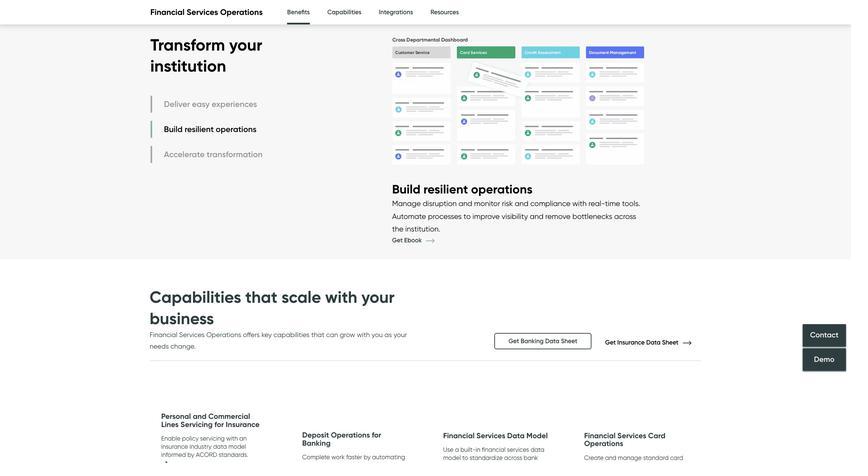 Task type: describe. For each thing, give the bounding box(es) containing it.
get banking data sheet link
[[494, 333, 592, 350]]

create
[[584, 455, 604, 462]]

processes
[[428, 212, 462, 221]]

integrations link
[[379, 0, 413, 25]]

operations inside financial services card operations
[[584, 440, 623, 449]]

deliver easy experiences link
[[150, 96, 264, 113]]

deposit
[[302, 431, 329, 440]]

servicing
[[181, 420, 213, 429]]

across inside build resilient operations manage disruption and monitor risk and compliance with real-time tools. automate processes to improve visibility and remove bottlenecks across the institution.
[[614, 212, 636, 221]]

and right risk
[[515, 199, 529, 208]]

industry
[[190, 443, 212, 451]]

informed
[[161, 452, 186, 459]]

operations inside "deposit operations for banking"
[[331, 431, 370, 440]]

model
[[527, 432, 548, 441]]

transform your institution
[[150, 35, 262, 76]]

financial for financial services card operations
[[584, 432, 616, 441]]

operations inside capabilities that scale with your business financial services operations offers key capabilities that can grow with you as your needs change.
[[206, 331, 241, 339]]

get ebook
[[392, 237, 423, 244]]

compliance
[[530, 199, 571, 208]]

operations.
[[443, 463, 475, 464]]

and inside personal and commercial lines servicing for insurance
[[193, 412, 207, 421]]

demo link
[[803, 349, 846, 371]]

as
[[385, 331, 392, 339]]

capabilities that scale with your business financial services operations offers key capabilities that can grow with you as your needs change.
[[150, 287, 407, 351]]

resilient for build resilient operations manage disruption and monitor risk and compliance with real-time tools. automate processes to improve visibility and remove bottlenecks across the institution.
[[424, 182, 468, 197]]

the
[[392, 225, 404, 233]]

acord
[[196, 452, 217, 459]]

financial for financial services operations
[[150, 7, 185, 17]]

contact link
[[803, 324, 846, 347]]

accelerate transformation
[[164, 150, 263, 159]]

accelerate
[[164, 150, 205, 159]]

build for build resilient operations
[[164, 124, 183, 134]]

banking inside get banking data sheet link
[[521, 338, 544, 345]]

requests
[[353, 462, 376, 464]]

with inside enable policy servicing with an insurance industry data model informed by acord standards.
[[226, 435, 238, 442]]

and left monitor
[[459, 199, 472, 208]]

get insurance data sheet
[[605, 339, 680, 347]]

banking inside "deposit operations for banking"
[[302, 439, 331, 448]]

data for insurance
[[646, 339, 661, 347]]

operations inside create and manage standard card operations with pre-buil
[[584, 463, 615, 464]]

use a built-in financial services data model to standardize across bank operations.
[[443, 447, 545, 464]]

visibility
[[502, 212, 528, 221]]

personal
[[161, 412, 191, 421]]

easy
[[192, 99, 210, 109]]

grow
[[340, 331, 355, 339]]

a
[[455, 447, 459, 454]]

use
[[443, 447, 454, 454]]

operations for build resilient operations
[[216, 124, 257, 134]]

across inside use a built-in financial services data model to standardize across bank operations.
[[504, 455, 522, 462]]

manage
[[392, 199, 421, 208]]

card
[[670, 455, 683, 462]]

insurance
[[161, 443, 188, 451]]

common
[[302, 462, 327, 464]]

disruption
[[423, 199, 457, 208]]

institution
[[150, 56, 226, 76]]

policy
[[182, 435, 199, 442]]

monitor
[[474, 199, 500, 208]]

financial inside capabilities that scale with your business financial services operations offers key capabilities that can grow with you as your needs change.
[[150, 331, 177, 339]]

remove
[[545, 212, 571, 221]]

with inside create and manage standard card operations with pre-buil
[[616, 463, 628, 464]]

1 vertical spatial your
[[361, 287, 395, 308]]

capabilities
[[274, 331, 310, 339]]

accelerate transformation link
[[150, 146, 264, 163]]

risk
[[502, 199, 513, 208]]

resources link
[[431, 0, 459, 25]]

real-
[[589, 199, 605, 208]]

enable
[[161, 435, 181, 442]]

get ebook link
[[392, 237, 445, 244]]

faster
[[346, 454, 362, 461]]

capabilities for capabilities that scale with your business financial services operations offers key capabilities that can grow with you as your needs change.
[[150, 287, 241, 308]]

deposit operations for banking
[[302, 431, 381, 448]]

services for financial services card operations
[[618, 432, 646, 441]]

get for get banking data sheet
[[509, 338, 519, 345]]

build resilient operations link
[[150, 121, 264, 138]]

commercial
[[208, 412, 250, 421]]

financial services card operations
[[584, 432, 666, 449]]

ebook
[[404, 237, 422, 244]]

manage
[[618, 455, 642, 462]]

standards.
[[219, 452, 248, 459]]

for inside personal and commercial lines servicing for insurance
[[215, 420, 224, 429]]

build resilient operations manage disruption and monitor risk and compliance with real-time tools. automate processes to improve visibility and remove bottlenecks across the institution.
[[392, 182, 640, 233]]

model inside use a built-in financial services data model to standardize across bank operations.
[[443, 455, 461, 462]]

build resilient operations
[[164, 124, 257, 134]]

by inside enable policy servicing with an insurance industry data model informed by acord standards.
[[187, 452, 194, 459]]

standard
[[643, 455, 669, 462]]

build for build resilient operations manage disruption and monitor risk and compliance with real-time tools. automate processes to improve visibility and remove bottlenecks across the institution.
[[392, 182, 421, 197]]



Task type: vqa. For each thing, say whether or not it's contained in the screenshot.
get insurance data sheet
yes



Task type: locate. For each thing, give the bounding box(es) containing it.
data down the servicing
[[213, 443, 227, 451]]

0 horizontal spatial by
[[187, 452, 194, 459]]

operations down create
[[584, 463, 615, 464]]

1 vertical spatial that
[[311, 331, 325, 339]]

operations
[[220, 7, 263, 17], [206, 331, 241, 339], [331, 431, 370, 440], [584, 440, 623, 449]]

resources
[[431, 8, 459, 16]]

financial
[[482, 447, 506, 454]]

improve
[[473, 212, 500, 221]]

2 horizontal spatial get
[[605, 339, 616, 347]]

offers
[[243, 331, 260, 339]]

to up operations.
[[462, 455, 468, 462]]

get banking data sheet
[[509, 338, 577, 345]]

capabilities link
[[327, 0, 361, 25]]

financial for financial services data model
[[443, 432, 475, 441]]

across down tools.
[[614, 212, 636, 221]]

0 horizontal spatial insurance
[[226, 420, 260, 429]]

across down services
[[504, 455, 522, 462]]

0 horizontal spatial get
[[392, 237, 403, 244]]

1 vertical spatial build
[[392, 182, 421, 197]]

by
[[187, 452, 194, 459], [364, 454, 371, 461]]

1 vertical spatial across
[[504, 455, 522, 462]]

financial
[[150, 7, 185, 17], [150, 331, 177, 339], [443, 432, 475, 441], [584, 432, 616, 441]]

operations up risk
[[471, 182, 533, 197]]

resilient up disruption
[[424, 182, 468, 197]]

0 horizontal spatial data
[[507, 432, 525, 441]]

time
[[605, 199, 620, 208]]

data up bank
[[531, 447, 545, 454]]

get insurance data sheet link
[[605, 339, 702, 347]]

0 vertical spatial capabilities
[[327, 8, 361, 16]]

0 horizontal spatial operations
[[216, 124, 257, 134]]

banking
[[328, 462, 351, 464]]

capabilities for capabilities
[[327, 8, 361, 16]]

1 horizontal spatial get
[[509, 338, 519, 345]]

1 vertical spatial banking
[[302, 439, 331, 448]]

to left improve
[[464, 212, 471, 221]]

0 vertical spatial resilient
[[185, 124, 214, 134]]

services for financial services data model
[[477, 432, 505, 441]]

0 horizontal spatial data
[[213, 443, 227, 451]]

financial services operations
[[150, 7, 263, 17]]

1 horizontal spatial data
[[531, 447, 545, 454]]

sheet
[[561, 338, 577, 345], [662, 339, 679, 347]]

1 horizontal spatial build
[[392, 182, 421, 197]]

transform
[[150, 35, 225, 55]]

data for banking
[[545, 338, 560, 345]]

0 vertical spatial banking
[[521, 338, 544, 345]]

pre-
[[629, 463, 642, 464]]

0 horizontal spatial build
[[164, 124, 183, 134]]

by up requests
[[364, 454, 371, 461]]

complete
[[302, 454, 330, 461]]

1 horizontal spatial by
[[364, 454, 371, 461]]

built-
[[461, 447, 476, 454]]

create and manage standard card operations with pre-buil
[[584, 455, 683, 464]]

1 horizontal spatial across
[[614, 212, 636, 221]]

financial inside financial services card operations
[[584, 432, 616, 441]]

sheet for get banking data sheet
[[561, 338, 577, 345]]

0 vertical spatial build
[[164, 124, 183, 134]]

to inside use a built-in financial services data model to standardize across bank operations.
[[462, 455, 468, 462]]

model up operations.
[[443, 455, 461, 462]]

insurance inside personal and commercial lines servicing for insurance
[[226, 420, 260, 429]]

operational task management and simplification image
[[392, 26, 645, 182]]

1 horizontal spatial data
[[545, 338, 560, 345]]

0 horizontal spatial sheet
[[561, 338, 577, 345]]

for inside "deposit operations for banking"
[[372, 431, 381, 440]]

servicing
[[200, 435, 225, 442]]

0 vertical spatial your
[[229, 35, 262, 55]]

enable policy servicing with an insurance industry data model informed by acord standards.
[[161, 435, 248, 459]]

by inside "complete work faster by automating common banking requests for bot"
[[364, 454, 371, 461]]

your inside transform your institution
[[229, 35, 262, 55]]

0 vertical spatial that
[[245, 287, 277, 308]]

model inside enable policy servicing with an insurance industry data model informed by acord standards.
[[228, 443, 246, 451]]

1 vertical spatial model
[[443, 455, 461, 462]]

1 horizontal spatial model
[[443, 455, 461, 462]]

sheet for get insurance data sheet
[[662, 339, 679, 347]]

complete work faster by automating common banking requests for bot
[[302, 454, 405, 464]]

1 horizontal spatial that
[[311, 331, 325, 339]]

2 vertical spatial for
[[378, 462, 385, 464]]

for down "automating"
[[378, 462, 385, 464]]

contact
[[810, 331, 839, 340]]

2 horizontal spatial data
[[646, 339, 661, 347]]

resilient down easy
[[185, 124, 214, 134]]

0 vertical spatial across
[[614, 212, 636, 221]]

0 vertical spatial operations
[[216, 124, 257, 134]]

for
[[215, 420, 224, 429], [372, 431, 381, 440], [378, 462, 385, 464]]

scale
[[281, 287, 321, 308]]

card
[[648, 432, 666, 441]]

0 vertical spatial insurance
[[617, 339, 645, 347]]

to inside build resilient operations manage disruption and monitor risk and compliance with real-time tools. automate processes to improve visibility and remove bottlenecks across the institution.
[[464, 212, 471, 221]]

get inside get banking data sheet link
[[509, 338, 519, 345]]

banking
[[521, 338, 544, 345], [302, 439, 331, 448]]

services
[[507, 447, 529, 454]]

automating
[[372, 454, 405, 461]]

with
[[573, 199, 587, 208], [325, 287, 357, 308], [357, 331, 370, 339], [226, 435, 238, 442], [616, 463, 628, 464]]

across
[[614, 212, 636, 221], [504, 455, 522, 462]]

services inside financial services card operations
[[618, 432, 646, 441]]

with inside build resilient operations manage disruption and monitor risk and compliance with real-time tools. automate processes to improve visibility and remove bottlenecks across the institution.
[[573, 199, 587, 208]]

lines
[[161, 420, 179, 429]]

capabilities inside capabilities that scale with your business financial services operations offers key capabilities that can grow with you as your needs change.
[[150, 287, 241, 308]]

bank
[[524, 455, 538, 462]]

experiences
[[212, 99, 257, 109]]

needs
[[150, 343, 169, 351]]

operations
[[216, 124, 257, 134], [471, 182, 533, 197], [584, 463, 615, 464]]

2 vertical spatial operations
[[584, 463, 615, 464]]

institution.
[[405, 225, 440, 233]]

data inside enable policy servicing with an insurance industry data model informed by acord standards.
[[213, 443, 227, 451]]

for up "automating"
[[372, 431, 381, 440]]

by down industry
[[187, 452, 194, 459]]

0 horizontal spatial banking
[[302, 439, 331, 448]]

benefits
[[287, 8, 310, 16]]

services
[[187, 7, 218, 17], [179, 331, 205, 339], [477, 432, 505, 441], [618, 432, 646, 441]]

get for get insurance data sheet
[[605, 339, 616, 347]]

get for get ebook
[[392, 237, 403, 244]]

build up manage at top
[[392, 182, 421, 197]]

1 vertical spatial to
[[462, 455, 468, 462]]

you
[[372, 331, 383, 339]]

work
[[332, 454, 345, 461]]

operations up transformation
[[216, 124, 257, 134]]

for up the servicing
[[215, 420, 224, 429]]

transformation
[[207, 150, 263, 159]]

model
[[228, 443, 246, 451], [443, 455, 461, 462]]

resilient
[[185, 124, 214, 134], [424, 182, 468, 197]]

to
[[464, 212, 471, 221], [462, 455, 468, 462]]

data inside use a built-in financial services data model to standardize across bank operations.
[[531, 447, 545, 454]]

an
[[239, 435, 247, 442]]

0 vertical spatial model
[[228, 443, 246, 451]]

1 vertical spatial capabilities
[[150, 287, 241, 308]]

benefits link
[[287, 0, 310, 27]]

tools.
[[622, 199, 640, 208]]

1 vertical spatial insurance
[[226, 420, 260, 429]]

0 horizontal spatial resilient
[[185, 124, 214, 134]]

2 vertical spatial your
[[394, 331, 407, 339]]

deliver
[[164, 99, 190, 109]]

bottlenecks
[[573, 212, 613, 221]]

0 vertical spatial to
[[464, 212, 471, 221]]

0 horizontal spatial that
[[245, 287, 277, 308]]

1 horizontal spatial operations
[[471, 182, 533, 197]]

insurance
[[617, 339, 645, 347], [226, 420, 260, 429]]

services for financial services operations
[[187, 7, 218, 17]]

in
[[476, 447, 480, 454]]

services inside capabilities that scale with your business financial services operations offers key capabilities that can grow with you as your needs change.
[[179, 331, 205, 339]]

0 horizontal spatial capabilities
[[150, 287, 241, 308]]

and inside create and manage standard card operations with pre-buil
[[605, 455, 616, 462]]

1 horizontal spatial banking
[[521, 338, 544, 345]]

0 horizontal spatial model
[[228, 443, 246, 451]]

data
[[545, 338, 560, 345], [646, 339, 661, 347], [507, 432, 525, 441]]

resilient for build resilient operations
[[185, 124, 214, 134]]

1 horizontal spatial insurance
[[617, 339, 645, 347]]

1 horizontal spatial resilient
[[424, 182, 468, 197]]

0 horizontal spatial across
[[504, 455, 522, 462]]

and right personal
[[193, 412, 207, 421]]

build
[[164, 124, 183, 134], [392, 182, 421, 197]]

for inside "complete work faster by automating common banking requests for bot"
[[378, 462, 385, 464]]

model up standards.
[[228, 443, 246, 451]]

operations inside build resilient operations manage disruption and monitor risk and compliance with real-time tools. automate processes to improve visibility and remove bottlenecks across the institution.
[[471, 182, 533, 197]]

deliver easy experiences
[[164, 99, 257, 109]]

capabilities
[[327, 8, 361, 16], [150, 287, 241, 308]]

key
[[262, 331, 272, 339]]

1 horizontal spatial capabilities
[[327, 8, 361, 16]]

0 vertical spatial for
[[215, 420, 224, 429]]

personal and commercial lines servicing for insurance
[[161, 412, 260, 429]]

2 horizontal spatial operations
[[584, 463, 615, 464]]

that
[[245, 287, 277, 308], [311, 331, 325, 339]]

data for services
[[507, 432, 525, 441]]

build down deliver
[[164, 124, 183, 134]]

automate
[[392, 212, 426, 221]]

get
[[392, 237, 403, 244], [509, 338, 519, 345], [605, 339, 616, 347]]

and down compliance
[[530, 212, 544, 221]]

business
[[150, 308, 214, 329]]

1 vertical spatial for
[[372, 431, 381, 440]]

your
[[229, 35, 262, 55], [361, 287, 395, 308], [394, 331, 407, 339]]

can
[[326, 331, 338, 339]]

resilient inside build resilient operations manage disruption and monitor risk and compliance with real-time tools. automate processes to improve visibility and remove bottlenecks across the institution.
[[424, 182, 468, 197]]

1 vertical spatial operations
[[471, 182, 533, 197]]

integrations
[[379, 8, 413, 16]]

1 horizontal spatial sheet
[[662, 339, 679, 347]]

and right create
[[605, 455, 616, 462]]

build inside build resilient operations manage disruption and monitor risk and compliance with real-time tools. automate processes to improve visibility and remove bottlenecks across the institution.
[[392, 182, 421, 197]]

operations for build resilient operations manage disruption and monitor risk and compliance with real-time tools. automate processes to improve visibility and remove bottlenecks across the institution.
[[471, 182, 533, 197]]

1 vertical spatial resilient
[[424, 182, 468, 197]]

change.
[[171, 343, 196, 351]]

financial services data model
[[443, 432, 548, 441]]



